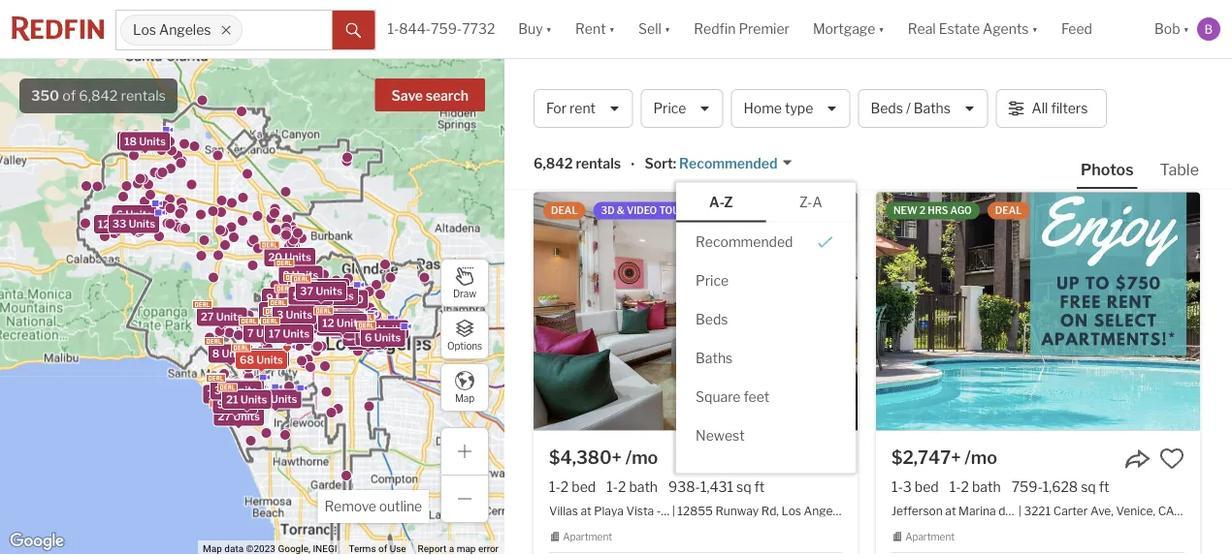 Task type: locate. For each thing, give the bounding box(es) containing it.
bath for 595-1,687 sq ft
[[972, 58, 1001, 74]]

6 right 16
[[365, 332, 372, 345]]

at right villas
[[581, 505, 591, 519]]

1 vertical spatial 33 units
[[299, 286, 342, 299]]

remove outline
[[325, 499, 422, 516]]

1-844-759-7732
[[388, 21, 495, 37]]

baths up square
[[696, 350, 733, 367]]

rentals up the 15 units
[[121, 87, 166, 104]]

0 vertical spatial 20 units
[[268, 251, 311, 264]]

angeles left remove los angeles image
[[159, 22, 211, 38]]

recommended button
[[676, 155, 793, 173], [676, 223, 856, 262]]

0 vertical spatial 5 units
[[293, 290, 329, 303]]

marina
[[1072, 83, 1109, 97], [959, 505, 996, 519]]

beds for beds
[[696, 312, 728, 328]]

9 units up 3 units
[[266, 292, 302, 305]]

favorite button checkbox
[[817, 25, 842, 50], [1159, 25, 1185, 50], [1159, 447, 1185, 472]]

759-1,628 sq ft
[[1012, 480, 1109, 496]]

90046
[[845, 83, 884, 97]]

sq up runway
[[736, 480, 751, 496]]

1 vertical spatial recommended button
[[676, 223, 856, 262]]

759- up the 3221
[[1012, 480, 1043, 496]]

1 horizontal spatial 7
[[247, 328, 254, 340]]

65
[[292, 284, 307, 296]]

2 vertical spatial 3
[[903, 480, 912, 496]]

/mo for $2,300 /mo
[[611, 26, 644, 47]]

| left the 3221
[[1018, 505, 1022, 519]]

0 horizontal spatial deal
[[551, 205, 578, 217]]

| for jefferson at marina del rey
[[1018, 505, 1022, 519]]

sq right 1,628
[[1081, 480, 1096, 496]]

1 vertical spatial del
[[999, 505, 1015, 519]]

rey right tierra
[[945, 83, 967, 97]]

favorite button checkbox for $2,747+ /mo
[[1159, 447, 1185, 472]]

deal right ago
[[995, 205, 1022, 217]]

0 vertical spatial rentals
[[121, 87, 166, 104]]

-
[[657, 505, 661, 519]]

| right -
[[672, 505, 675, 519]]

apartment down hollywood place
[[563, 110, 612, 122]]

los
[[133, 22, 156, 38], [534, 78, 571, 104], [754, 83, 774, 97], [781, 505, 801, 519]]

0 horizontal spatial 18
[[124, 135, 137, 148]]

6,842 inside 6,842 rentals •
[[534, 156, 573, 172]]

rent ▾ button
[[564, 0, 627, 58]]

runway
[[715, 505, 759, 519]]

(213)
[[711, 145, 748, 164]]

1 horizontal spatial del
[[999, 505, 1015, 519]]

0 vertical spatial 8 units
[[321, 313, 357, 326]]

7 units up 68 units
[[247, 328, 283, 340]]

1-2 bath up villas at playa vista - montecito
[[607, 480, 658, 496]]

1- down $2,979+ /mo
[[950, 58, 961, 74]]

1 vertical spatial 18
[[357, 330, 369, 342]]

feed
[[1061, 21, 1092, 37]]

0 horizontal spatial 7
[[207, 388, 214, 401]]

1 horizontal spatial 33 units
[[299, 286, 342, 299]]

8 units down 1,800
[[321, 313, 357, 326]]

1-
[[388, 21, 399, 37], [892, 58, 903, 74], [950, 58, 961, 74], [549, 480, 561, 496], [607, 480, 618, 496], [892, 480, 903, 496], [950, 480, 961, 496]]

recommended up z
[[679, 156, 778, 172]]

1 vertical spatial recommended
[[696, 234, 793, 250]]

1-2 bed
[[549, 480, 596, 496]]

1 vertical spatial 6 units
[[365, 332, 401, 345]]

hollywood place
[[549, 83, 639, 97]]

at right jefferson
[[945, 505, 956, 519]]

| for hollywood place
[[627, 83, 630, 97]]

3 units
[[277, 309, 313, 322]]

9 units down 65 units
[[289, 298, 325, 310]]

1 deal from the left
[[551, 205, 578, 217]]

8 units
[[321, 313, 357, 326], [212, 348, 248, 361]]

0 vertical spatial 18
[[124, 135, 137, 148]]

ca left 90094 on the right of page
[[853, 505, 870, 519]]

1-2 bath
[[950, 58, 1001, 74], [607, 480, 658, 496], [950, 480, 1001, 496]]

| left "4250"
[[960, 83, 963, 97]]

0 horizontal spatial rey
[[945, 83, 967, 97]]

0 horizontal spatial 1
[[549, 58, 555, 74]]

1 vertical spatial price
[[696, 273, 729, 289]]

mortgage ▾
[[813, 21, 885, 37]]

rey down 759-1,628 sq ft at the right of page
[[1018, 505, 1039, 519]]

0 vertical spatial 1-3 bed
[[892, 58, 939, 74]]

ca
[[826, 83, 843, 97], [1157, 83, 1174, 97], [853, 505, 870, 519], [1158, 505, 1175, 519]]

1
[[549, 58, 555, 74], [593, 58, 600, 74]]

9 units down "34 units"
[[217, 399, 253, 411]]

6,842
[[79, 87, 118, 104], [534, 156, 573, 172]]

2 favorite button image from the top
[[1159, 447, 1185, 472]]

1 vertical spatial 6
[[365, 332, 372, 345]]

27 units
[[201, 311, 243, 324], [218, 411, 260, 423]]

27 down the 34
[[218, 411, 231, 423]]

bed for 759-1,628 sq ft
[[915, 480, 939, 496]]

favorite button image left user photo
[[1159, 25, 1185, 50]]

beds / baths
[[871, 100, 951, 117]]

17 units down 3 units
[[269, 328, 310, 340]]

21 left 38
[[226, 394, 238, 407]]

1- right submit search icon
[[388, 21, 399, 37]]

2
[[961, 58, 969, 74], [920, 205, 926, 217], [283, 269, 290, 282], [561, 480, 569, 496], [618, 480, 626, 496], [961, 480, 969, 496]]

2 horizontal spatial 7
[[280, 308, 287, 320]]

bed up jefferson
[[915, 480, 939, 496]]

0 horizontal spatial 5
[[249, 352, 256, 365]]

4,350
[[352, 335, 384, 348]]

20 units down 1,800
[[321, 321, 364, 333]]

angeles for los angeles
[[159, 22, 211, 38]]

2 ▾ from the left
[[609, 21, 615, 37]]

5 up 14 units
[[249, 352, 256, 365]]

0 vertical spatial 3
[[903, 58, 912, 74]]

marina up 'filters'
[[1072, 83, 1109, 97]]

9 down 65
[[289, 298, 296, 310]]

deal left 3d
[[551, 205, 578, 217]]

▾
[[546, 21, 552, 37], [609, 21, 615, 37], [664, 21, 671, 37], [878, 21, 885, 37], [1032, 21, 1038, 37], [1183, 21, 1190, 37]]

2 1 from the left
[[593, 58, 600, 74]]

1 vertical spatial favorite button image
[[1159, 447, 1185, 472]]

| 7400 hollywood blvd, los angeles, ca 90046
[[627, 83, 884, 97]]

27 units up 68
[[201, 311, 243, 324]]

21 up 3 units
[[283, 295, 295, 308]]

beds inside "button"
[[871, 100, 903, 117]]

photos
[[1081, 160, 1134, 179]]

1 hollywood from the left
[[549, 83, 607, 97]]

ave, right carter
[[1090, 505, 1114, 519]]

price button up baths button
[[676, 262, 856, 300]]

$2,300 /mo
[[549, 26, 644, 47]]

beds left /
[[871, 100, 903, 117]]

sell
[[638, 21, 662, 37]]

1 vertical spatial 21 units
[[226, 394, 267, 407]]

rentals left •
[[576, 156, 621, 172]]

27 up 14
[[201, 311, 214, 324]]

1 horizontal spatial baths
[[914, 100, 951, 117]]

1-2 bath up "4250"
[[950, 58, 1001, 74]]

▾ for sell ▾
[[664, 21, 671, 37]]

1 horizontal spatial at
[[945, 505, 956, 519]]

ft up rd,
[[754, 480, 765, 496]]

remove los angeles image
[[220, 24, 232, 36]]

photo of 12855 runway rd, los angeles, ca 90094 image
[[534, 192, 858, 431]]

ca right for
[[826, 83, 843, 97]]

price inside dialog
[[696, 273, 729, 289]]

0 horizontal spatial baths
[[696, 350, 733, 367]]

37
[[300, 285, 313, 298]]

save
[[392, 88, 423, 104]]

90292
[[1176, 83, 1213, 97], [1177, 505, 1214, 519]]

65 units
[[292, 284, 336, 296]]

bed for 595-1,687 sq ft
[[915, 58, 939, 74]]

1 ▾ from the left
[[546, 21, 552, 37]]

34
[[214, 385, 229, 397]]

hollywood down 690 sq ft
[[665, 83, 723, 97]]

1 vertical spatial 20 units
[[321, 321, 364, 333]]

37 units
[[300, 285, 342, 298]]

1 horizontal spatial 6
[[365, 332, 372, 345]]

17 down 3 units
[[269, 328, 281, 340]]

bath up "jefferson at marina del rey"
[[972, 480, 1001, 496]]

0 horizontal spatial 6,842
[[79, 87, 118, 104]]

1 for 1 bath
[[593, 58, 600, 74]]

los down 1 bed
[[534, 78, 571, 104]]

1 horizontal spatial ave,
[[1090, 505, 1114, 519]]

19 units
[[363, 323, 405, 336]]

ave, up all filters
[[1046, 83, 1069, 97]]

12855
[[678, 505, 713, 519]]

price button for home type
[[641, 89, 723, 128]]

1 vertical spatial ave,
[[1090, 505, 1114, 519]]

recommended button up z
[[676, 155, 793, 173]]

$4,380+
[[549, 448, 622, 469]]

playa
[[594, 505, 624, 519]]

7400
[[632, 83, 663, 97]]

None search field
[[243, 11, 332, 49]]

bath up "4250"
[[972, 58, 1001, 74]]

beds
[[871, 100, 903, 117], [696, 312, 728, 328]]

bed
[[558, 58, 583, 74], [915, 58, 939, 74], [572, 480, 596, 496], [915, 480, 939, 496]]

6 ▾ from the left
[[1183, 21, 1190, 37]]

1 horizontal spatial beds
[[871, 100, 903, 117]]

0 horizontal spatial hollywood
[[549, 83, 607, 97]]

1-2 bath up "jefferson at marina del rey"
[[950, 480, 1001, 496]]

at for jefferson
[[945, 505, 956, 519]]

1 1 from the left
[[549, 58, 555, 74]]

price for beds
[[696, 273, 729, 289]]

remove
[[325, 499, 376, 516]]

0 horizontal spatial at
[[581, 505, 591, 519]]

0 horizontal spatial rent
[[575, 21, 606, 37]]

1 vertical spatial angeles,
[[804, 505, 851, 519]]

angeles, up type
[[777, 83, 824, 97]]

7 units down 37 on the bottom
[[280, 308, 316, 320]]

1 for 1 bed
[[549, 58, 555, 74]]

9 right the 34
[[236, 393, 243, 405]]

2 recommended button from the top
[[676, 223, 856, 262]]

map region
[[0, 0, 710, 555]]

recommended down z
[[696, 234, 793, 250]]

1 favorite button image from the top
[[1159, 25, 1185, 50]]

1 up hollywood place
[[593, 58, 600, 74]]

venice,
[[1116, 505, 1156, 519]]

options
[[447, 341, 482, 352]]

angeles, for 90094
[[804, 505, 851, 519]]

0 vertical spatial 33
[[112, 218, 126, 230]]

1 horizontal spatial 20 units
[[321, 321, 364, 333]]

home type button
[[731, 89, 850, 128]]

21 units
[[283, 295, 324, 308], [226, 394, 267, 407]]

ft for 595-1,687 sq ft
[[1100, 58, 1110, 74]]

/mo for $2,747+ /mo
[[965, 448, 997, 469]]

1 vertical spatial 5
[[249, 352, 256, 365]]

favorite button image up | 3221 carter ave, venice, ca 90292
[[1159, 447, 1185, 472]]

jefferson at marina del rey
[[892, 505, 1039, 519]]

3 inside the map region
[[277, 309, 284, 322]]

0 horizontal spatial 6
[[116, 209, 123, 221]]

sort :
[[645, 156, 676, 172]]

1 vertical spatial 18 units
[[357, 330, 398, 342]]

type
[[785, 100, 813, 117]]

▾ for rent ▾
[[609, 21, 615, 37]]

1-2 bath for 938-1,431 sq ft
[[607, 480, 658, 496]]

2 1-3 bed from the top
[[892, 480, 939, 496]]

baths button
[[676, 339, 856, 378]]

sell ▾ button
[[627, 0, 682, 58]]

1 horizontal spatial angeles
[[575, 78, 659, 104]]

at for villas
[[581, 505, 591, 519]]

5
[[293, 290, 300, 303], [249, 352, 256, 365]]

draw button
[[440, 259, 489, 308]]

| left the 7400
[[627, 83, 630, 97]]

27 units down "34 units"
[[218, 411, 260, 423]]

1 at from the left
[[581, 505, 591, 519]]

1 horizontal spatial rey
[[1018, 505, 1039, 519]]

beds up baths button
[[696, 312, 728, 328]]

dialog
[[676, 183, 856, 474]]

favorite button image for $2,979+ /mo
[[1159, 25, 1185, 50]]

ft right 1,687
[[1100, 58, 1110, 74]]

1 horizontal spatial 6,842
[[534, 156, 573, 172]]

2 at from the left
[[945, 505, 956, 519]]

0 vertical spatial ave,
[[1046, 83, 1069, 97]]

0 horizontal spatial beds
[[696, 312, 728, 328]]

0 vertical spatial baths
[[914, 100, 951, 117]]

0 horizontal spatial angeles
[[159, 22, 211, 38]]

20 units up "2 units"
[[268, 251, 311, 264]]

8
[[321, 313, 328, 326], [212, 348, 219, 361]]

1 horizontal spatial 27
[[218, 411, 231, 423]]

sort
[[645, 156, 673, 172]]

price
[[653, 100, 686, 117], [696, 273, 729, 289]]

0 vertical spatial angeles,
[[777, 83, 824, 97]]

6,842 down the for
[[534, 156, 573, 172]]

0 vertical spatial recommended button
[[676, 155, 793, 173]]

1 horizontal spatial deal
[[995, 205, 1022, 217]]

1 horizontal spatial price
[[696, 273, 729, 289]]

1 vertical spatial 3
[[277, 309, 284, 322]]

2 inside the map region
[[283, 269, 290, 282]]

8 units up 14 units
[[212, 348, 248, 361]]

dialog containing a-z
[[676, 183, 856, 474]]

ft for 938-1,431 sq ft
[[754, 480, 765, 496]]

bath up vista
[[629, 480, 658, 496]]

recommended button down z
[[676, 223, 856, 262]]

|
[[627, 83, 630, 97], [960, 83, 963, 97], [672, 505, 675, 519], [1018, 505, 1022, 519]]

all
[[1032, 100, 1048, 117]]

angeles, right rd,
[[804, 505, 851, 519]]

google image
[[5, 530, 69, 555]]

1- up "jefferson at marina del rey"
[[950, 480, 961, 496]]

angeles, for 90046
[[777, 83, 824, 97]]

del left the 3221
[[999, 505, 1015, 519]]

1 recommended button from the top
[[676, 155, 793, 173]]

90292 right venice, on the right of page
[[1177, 505, 1214, 519]]

price button down 690 sq ft
[[641, 89, 723, 128]]

hollywood up rent
[[549, 83, 607, 97]]

(424)
[[1052, 145, 1092, 164]]

17
[[282, 313, 294, 326], [269, 328, 281, 340]]

0 horizontal spatial 21
[[226, 394, 238, 407]]

0 vertical spatial 6 units
[[116, 209, 152, 221]]

1 horizontal spatial rentals
[[576, 156, 621, 172]]

1 horizontal spatial 18
[[357, 330, 369, 342]]

1 down $2,300 on the top left of the page
[[549, 58, 555, 74]]

10 units
[[303, 282, 345, 295], [263, 306, 305, 318], [318, 315, 360, 328], [271, 318, 313, 331], [326, 319, 368, 332]]

1 vertical spatial 759-
[[1012, 480, 1043, 496]]

5 left 37 on the bottom
[[293, 290, 300, 303]]

baths
[[914, 100, 951, 117], [696, 350, 733, 367]]

6 units
[[116, 209, 152, 221], [365, 332, 401, 345]]

0 vertical spatial 21 units
[[283, 295, 324, 308]]

price up beds button
[[696, 273, 729, 289]]

los up 350 of 6,842 rentals
[[133, 22, 156, 38]]

1 horizontal spatial 20
[[321, 321, 335, 333]]

favorite button image
[[1159, 25, 1185, 50], [1159, 447, 1185, 472]]

1 vertical spatial baths
[[696, 350, 733, 367]]

square feet button
[[676, 378, 856, 417]]

1 vertical spatial 27 units
[[218, 411, 260, 423]]

1 vertical spatial price button
[[676, 262, 856, 300]]

1-3 bed up jefferson
[[892, 480, 939, 496]]

beds for beds / baths
[[871, 100, 903, 117]]

1 1-3 bed from the top
[[892, 58, 939, 74]]

6,842 right the of
[[79, 87, 118, 104]]

759- up search
[[431, 21, 462, 37]]

1-844-759-7732 link
[[388, 21, 495, 37]]

all filters button
[[996, 89, 1107, 128]]

1 vertical spatial beds
[[696, 312, 728, 328]]

90292 right the rey,
[[1176, 83, 1213, 97]]

angeles for los angeles apartments for rent
[[575, 78, 659, 104]]

9 down the 34
[[217, 399, 224, 411]]

recommended inside dialog
[[696, 234, 793, 250]]

1 horizontal spatial 21
[[283, 295, 295, 308]]

17 down 65
[[282, 313, 294, 326]]

21
[[283, 295, 295, 308], [226, 394, 238, 407]]

0 vertical spatial 18 units
[[124, 135, 166, 148]]

8 left 68
[[212, 348, 219, 361]]

0 vertical spatial 20
[[268, 251, 282, 264]]

mortgage ▾ button
[[813, 0, 885, 58]]

7
[[280, 308, 287, 320], [247, 328, 254, 340], [207, 388, 214, 401]]

/mo
[[611, 26, 644, 47], [966, 26, 999, 47], [626, 448, 658, 469], [965, 448, 997, 469]]

6854
[[788, 145, 830, 164]]

beds inside button
[[696, 312, 728, 328]]

4 ▾ from the left
[[878, 21, 885, 37]]

3 ▾ from the left
[[664, 21, 671, 37]]

15 units
[[121, 135, 163, 147]]

/mo for $2,979+ /mo
[[966, 26, 999, 47]]

1 vertical spatial 1-3 bed
[[892, 480, 939, 496]]

1 vertical spatial 5 units
[[249, 352, 285, 365]]

1 horizontal spatial 33
[[299, 286, 313, 299]]

0 horizontal spatial 6 units
[[116, 209, 152, 221]]



Task type: vqa. For each thing, say whether or not it's contained in the screenshot.
HAVE at the bottom left
no



Task type: describe. For each thing, give the bounding box(es) containing it.
tour
[[639, 145, 670, 164]]

photos button
[[1077, 159, 1156, 189]]

2,500
[[359, 331, 391, 343]]

for
[[546, 100, 567, 117]]

153 units
[[306, 290, 354, 303]]

0 vertical spatial 5
[[293, 290, 300, 303]]

(424) 500-7304
[[1052, 145, 1175, 164]]

real estate agents ▾ link
[[908, 0, 1038, 58]]

blvd,
[[725, 83, 752, 97]]

submit search image
[[346, 23, 361, 39]]

for
[[791, 78, 820, 104]]

1 vertical spatial 8 units
[[212, 348, 248, 361]]

1-3 bed for 595-1,687 sq ft
[[892, 58, 939, 74]]

draw
[[453, 288, 476, 300]]

a-
[[709, 194, 724, 210]]

baths inside button
[[696, 350, 733, 367]]

0 vertical spatial 27 units
[[201, 311, 243, 324]]

redfin premier
[[694, 21, 790, 37]]

filters
[[1051, 100, 1088, 117]]

0 horizontal spatial 17
[[269, 328, 281, 340]]

9 left 65
[[266, 292, 273, 305]]

0 vertical spatial 7
[[280, 308, 287, 320]]

apartment down playa
[[563, 532, 612, 544]]

0 horizontal spatial 20
[[268, 251, 282, 264]]

bath for 759-1,628 sq ft
[[972, 480, 1001, 496]]

1-3 bed for 759-1,628 sq ft
[[892, 480, 939, 496]]

square
[[696, 389, 741, 406]]

0 vertical spatial 7 units
[[280, 308, 316, 320]]

new 2 hrs ago
[[894, 205, 972, 217]]

place
[[609, 83, 639, 97]]

premier
[[739, 21, 790, 37]]

2 vertical spatial 7 units
[[207, 388, 243, 401]]

bed for 938-1,431 sq ft
[[572, 480, 596, 496]]

$2,300
[[549, 26, 611, 47]]

0 horizontal spatial 8
[[212, 348, 219, 361]]

beds / baths button
[[858, 89, 988, 128]]

buy ▾
[[518, 21, 552, 37]]

2 deal from the left
[[995, 205, 1022, 217]]

feet
[[744, 389, 770, 406]]

buy ▾ button
[[518, 0, 552, 58]]

$2,979+ /mo
[[892, 26, 999, 47]]

glencoe
[[998, 83, 1043, 97]]

tierra del rey | 4250 glencoe ave, marina del rey, ca 90292
[[892, 83, 1213, 97]]

1-2 bath for 759-1,628 sq ft
[[950, 480, 1001, 496]]

14 units
[[214, 384, 255, 396]]

home
[[744, 100, 782, 117]]

938-1,431 sq ft
[[669, 480, 765, 496]]

sq for 595-1,687 sq ft
[[1082, 58, 1097, 74]]

jefferson
[[892, 505, 943, 519]]

938-
[[669, 480, 700, 496]]

mortgage
[[813, 21, 875, 37]]

9 units right the 34
[[236, 393, 272, 405]]

| 12855 runway rd, los angeles, ca 90094
[[672, 505, 911, 519]]

villas
[[549, 505, 578, 519]]

1 horizontal spatial marina
[[1072, 83, 1109, 97]]

68 units
[[240, 354, 283, 367]]

1 vertical spatial 7
[[247, 328, 254, 340]]

0 vertical spatial 90292
[[1176, 83, 1213, 97]]

z
[[724, 194, 733, 210]]

0 horizontal spatial 20 units
[[268, 251, 311, 264]]

3d
[[601, 205, 615, 217]]

1- up villas
[[549, 480, 561, 496]]

a-z
[[709, 194, 733, 210]]

$2,747+ /mo
[[892, 448, 997, 469]]

3d & video tour
[[601, 205, 687, 217]]

68
[[240, 354, 254, 367]]

(213) 328-6854 link
[[691, 136, 842, 169]]

3 for 595-
[[903, 58, 912, 74]]

ca right venice, on the right of page
[[1158, 505, 1175, 519]]

favorite button checkbox for $2,300 /mo
[[817, 25, 842, 50]]

0 vertical spatial 17 units
[[282, 313, 323, 326]]

16
[[347, 331, 359, 344]]

0 vertical spatial 6,842
[[79, 87, 118, 104]]

1,431
[[700, 480, 733, 496]]

7304
[[1134, 145, 1175, 164]]

rentals inside 6,842 rentals •
[[576, 156, 621, 172]]

1 vertical spatial 21
[[226, 394, 238, 407]]

1 horizontal spatial 759-
[[1012, 480, 1043, 496]]

sq right '690'
[[672, 58, 687, 74]]

▾ for mortgage ▾
[[878, 21, 885, 37]]

$2,979+
[[892, 26, 962, 47]]

2 vertical spatial 7
[[207, 388, 214, 401]]

| for villas at playa vista - montecito
[[672, 505, 675, 519]]

0 horizontal spatial 21 units
[[226, 394, 267, 407]]

0 horizontal spatial 18 units
[[124, 135, 166, 148]]

690
[[642, 58, 669, 74]]

690 sq ft
[[642, 58, 701, 74]]

newest button
[[676, 417, 856, 456]]

request
[[563, 145, 624, 164]]

request a tour button
[[549, 138, 691, 167]]

90094
[[872, 505, 911, 519]]

photo of 3221 carter ave, venice, ca 90292 image
[[876, 192, 1200, 431]]

5 ▾ from the left
[[1032, 21, 1038, 37]]

all filters
[[1032, 100, 1088, 117]]

1-2 bath for 595-1,687 sq ft
[[950, 58, 1001, 74]]

los angeles
[[133, 22, 211, 38]]

buy
[[518, 21, 543, 37]]

0 horizontal spatial ave,
[[1046, 83, 1069, 97]]

price button for beds
[[676, 262, 856, 300]]

1- up playa
[[607, 480, 618, 496]]

:
[[673, 156, 676, 172]]

595-1,687 sq ft
[[1012, 58, 1110, 74]]

map
[[455, 393, 475, 405]]

z-a button
[[766, 183, 856, 222]]

0 horizontal spatial del
[[926, 83, 943, 97]]

los right rd,
[[781, 505, 801, 519]]

redfin premier button
[[682, 0, 801, 58]]

1 vertical spatial 17 units
[[269, 328, 310, 340]]

favorite button checkbox for $2,979+ /mo
[[1159, 25, 1185, 50]]

redfin
[[694, 21, 736, 37]]

1 horizontal spatial 8 units
[[321, 313, 357, 326]]

1 vertical spatial 90292
[[1177, 505, 1214, 519]]

2 hollywood from the left
[[665, 83, 723, 97]]

0 vertical spatial 17
[[282, 313, 294, 326]]

request a tour
[[563, 145, 670, 164]]

apartment down jefferson
[[905, 532, 955, 544]]

3 for 759-
[[903, 480, 912, 496]]

1,687
[[1043, 58, 1079, 74]]

for rent button
[[534, 89, 633, 128]]

sq for 938-1,431 sq ft
[[736, 480, 751, 496]]

ft up los angeles apartments for rent on the top
[[690, 58, 701, 74]]

0 vertical spatial 759-
[[431, 21, 462, 37]]

bath up place
[[602, 58, 631, 74]]

bob
[[1155, 21, 1180, 37]]

bath for 938-1,431 sq ft
[[629, 480, 658, 496]]

350
[[31, 87, 59, 104]]

1- up 90094 on the right of page
[[892, 480, 903, 496]]

0 vertical spatial 27
[[201, 311, 214, 324]]

/mo for $4,380+ /mo
[[626, 448, 658, 469]]

bed down $2,300 on the top left of the page
[[558, 58, 583, 74]]

ca right the rey,
[[1157, 83, 1174, 97]]

0 horizontal spatial 5 units
[[249, 352, 285, 365]]

500-
[[1096, 145, 1134, 164]]

0 vertical spatial recommended
[[679, 156, 778, 172]]

baths inside "button"
[[914, 100, 951, 117]]

1,800
[[334, 294, 364, 306]]

0 vertical spatial rey
[[945, 83, 967, 97]]

1,628
[[1043, 480, 1078, 496]]

bob ▾
[[1155, 21, 1190, 37]]

new
[[894, 205, 918, 217]]

sq for 759-1,628 sq ft
[[1081, 480, 1096, 496]]

0 horizontal spatial rentals
[[121, 87, 166, 104]]

rent ▾ button
[[575, 0, 615, 58]]

0 vertical spatial 21
[[283, 295, 295, 308]]

1 vertical spatial 20
[[321, 321, 335, 333]]

user photo image
[[1197, 17, 1221, 41]]

(424) 500-7304 link
[[1035, 136, 1185, 169]]

▾ for buy ▾
[[546, 21, 552, 37]]

1 vertical spatial rent
[[825, 78, 874, 104]]

1- up tierra
[[892, 58, 903, 74]]

0 horizontal spatial 33
[[112, 218, 126, 230]]

feed button
[[1050, 0, 1143, 58]]

beds button
[[676, 300, 856, 339]]

0 vertical spatial 8
[[321, 313, 328, 326]]

$2,747+
[[892, 448, 961, 469]]

map button
[[440, 364, 489, 412]]

$4,380+ /mo
[[549, 448, 658, 469]]

1 vertical spatial marina
[[959, 505, 996, 519]]

▾ for bob ▾
[[1183, 21, 1190, 37]]

square feet
[[696, 389, 770, 406]]

ft for 759-1,628 sq ft
[[1099, 480, 1109, 496]]

rent inside rent ▾ dropdown button
[[575, 21, 606, 37]]

hrs
[[928, 205, 948, 217]]

apartment down tierra
[[905, 110, 955, 122]]

table button
[[1156, 159, 1203, 187]]

sell ▾ button
[[638, 0, 671, 58]]

0 horizontal spatial 33 units
[[112, 218, 155, 230]]

4250
[[966, 83, 996, 97]]

1 vertical spatial 7 units
[[247, 328, 283, 340]]

34 units
[[214, 385, 258, 397]]

newest
[[696, 428, 745, 444]]

0 vertical spatial 6
[[116, 209, 123, 221]]

for rent
[[546, 100, 596, 117]]

los up home
[[754, 83, 774, 97]]

favorite button image
[[817, 25, 842, 50]]

rd,
[[761, 505, 779, 519]]

save search
[[392, 88, 469, 104]]

favorite button image for $2,747+ /mo
[[1159, 447, 1185, 472]]

1 vertical spatial 33
[[299, 286, 313, 299]]

price for home type
[[653, 100, 686, 117]]



